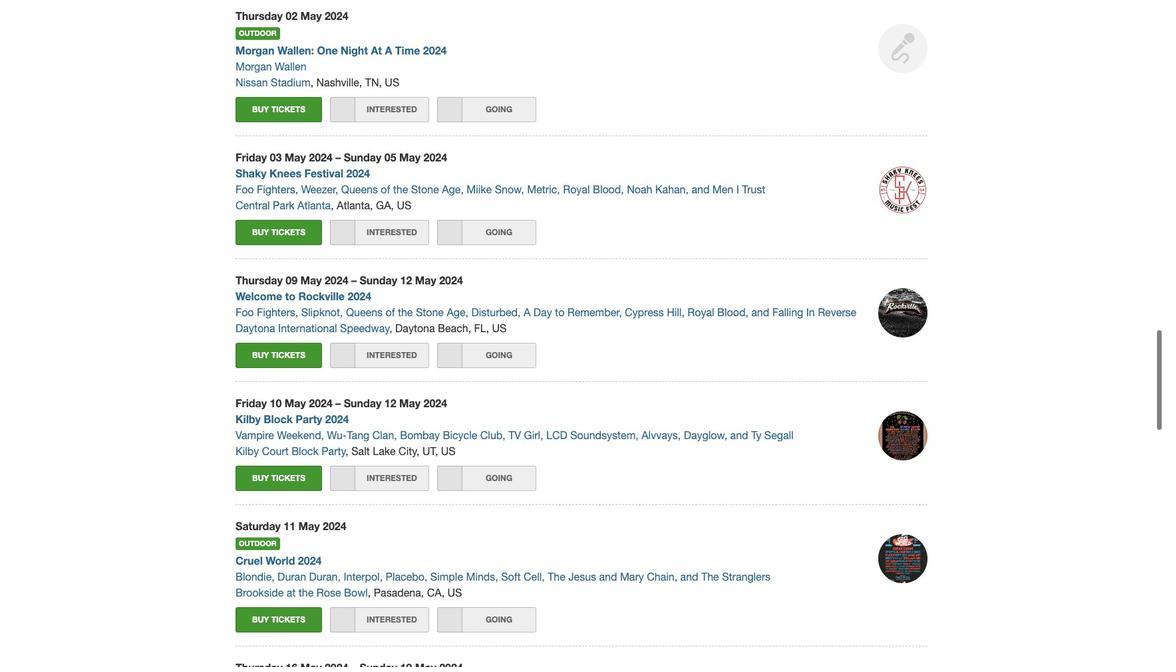 Task type: locate. For each thing, give the bounding box(es) containing it.
0 vertical spatial queens
[[341, 181, 378, 193]]

interested down pasadena,
[[367, 613, 417, 623]]

morgan
[[236, 41, 274, 54], [236, 58, 272, 70]]

4 buy from the top
[[252, 471, 269, 481]]

friday for friday 03 may 2024 – sunday 05 may 2024
[[236, 148, 267, 161]]

buy
[[252, 102, 269, 112], [252, 225, 269, 235], [252, 348, 269, 358], [252, 471, 269, 481], [252, 613, 269, 623]]

2 thursday from the top
[[236, 271, 283, 284]]

fighters, up central park atlanta link
[[257, 181, 298, 193]]

and left ty
[[730, 427, 748, 439]]

foo for welcome to rockville 2024
[[236, 304, 254, 316]]

3 going button from the top
[[437, 341, 536, 366]]

the right cell,
[[548, 569, 565, 581]]

5 buy tickets from the top
[[252, 613, 305, 623]]

, left "salt" in the left of the page
[[346, 443, 349, 455]]

us right ga,
[[397, 197, 411, 209]]

miike
[[467, 181, 492, 193]]

royal right metric,
[[563, 181, 590, 193]]

1 vertical spatial the
[[398, 304, 413, 316]]

minds,
[[466, 569, 498, 581]]

3 tickets from the top
[[271, 348, 305, 358]]

interested button down lake
[[330, 464, 429, 489]]

1 vertical spatial thursday
[[236, 271, 283, 284]]

us inside welcome to rockville 2024 foo fighters, slipknot, queens of the stone age, disturbed, a day to remember, cypress hill, royal blood, and falling in reverse daytona international speedway , daytona beach, fl, us
[[492, 320, 507, 332]]

cypress
[[625, 304, 664, 316]]

to right day
[[555, 304, 564, 316]]

1 vertical spatial royal
[[687, 304, 714, 316]]

0 vertical spatial 12
[[400, 271, 412, 284]]

tickets down at
[[271, 613, 305, 623]]

1 vertical spatial to
[[555, 304, 564, 316]]

1 vertical spatial 12
[[384, 395, 396, 407]]

buy tickets down at
[[252, 613, 305, 623]]

blood, inside shaky knees festival 2024 foo fighters, weezer, queens of the stone age, miike snow, metric, royal blood, noah kahan, and men i trust central park atlanta , atlanta, ga, us
[[593, 181, 624, 193]]

rockville
[[298, 287, 345, 300]]

3 going from the top
[[486, 348, 512, 358]]

morgan wallen: one night at a time 2024 morgan wallen nissan stadium , nashville, tn, us
[[236, 41, 447, 86]]

1 vertical spatial fighters,
[[257, 304, 298, 316]]

0 vertical spatial blood,
[[593, 181, 624, 193]]

1 going button from the top
[[437, 94, 536, 120]]

and inside shaky knees festival 2024 foo fighters, weezer, queens of the stone age, miike snow, metric, royal blood, noah kahan, and men i trust central park atlanta , atlanta, ga, us
[[692, 181, 710, 193]]

2 outdoor from the top
[[239, 537, 277, 546]]

, down weezer,
[[331, 197, 334, 209]]

– up wu-
[[336, 395, 341, 407]]

0 horizontal spatial blood,
[[593, 181, 624, 193]]

us inside morgan wallen: one night at a time 2024 morgan wallen nissan stadium , nashville, tn, us
[[385, 74, 399, 86]]

outdoor for cruel
[[239, 537, 277, 546]]

at
[[371, 41, 382, 54]]

buy tickets down nissan stadium link
[[252, 102, 305, 112]]

a
[[385, 41, 392, 54], [524, 304, 531, 316]]

, down interpol,
[[368, 585, 371, 597]]

fighters, down welcome
[[257, 304, 298, 316]]

thursday for thursday 02 may 2024
[[236, 7, 283, 19]]

us right tn,
[[385, 74, 399, 86]]

stone left miike
[[411, 181, 439, 193]]

ca,
[[427, 585, 445, 597]]

0 vertical spatial morgan
[[236, 41, 274, 54]]

club,
[[480, 427, 505, 439]]

royal right hill,
[[687, 304, 714, 316]]

2 interested button from the top
[[330, 218, 429, 243]]

fl,
[[474, 320, 489, 332]]

03
[[270, 148, 282, 161]]

blood,
[[593, 181, 624, 193], [717, 304, 748, 316]]

tickets
[[271, 102, 305, 112], [271, 225, 305, 235], [271, 348, 305, 358], [271, 471, 305, 481], [271, 613, 305, 623]]

foo inside shaky knees festival 2024 foo fighters, weezer, queens of the stone age, miike snow, metric, royal blood, noah kahan, and men i trust central park atlanta , atlanta, ga, us
[[236, 181, 254, 193]]

2 buy from the top
[[252, 225, 269, 235]]

the down thursday 09 may 2024 – sunday 12 may 2024
[[398, 304, 413, 316]]

chain,
[[647, 569, 677, 581]]

, inside morgan wallen: one night at a time 2024 morgan wallen nissan stadium , nashville, tn, us
[[310, 74, 313, 86]]

us right ut,
[[441, 443, 456, 455]]

2 going button from the top
[[437, 218, 536, 243]]

2024 inside shaky knees festival 2024 foo fighters, weezer, queens of the stone age, miike snow, metric, royal blood, noah kahan, and men i trust central park atlanta , atlanta, ga, us
[[346, 164, 370, 177]]

buy tickets down central park atlanta link
[[252, 225, 305, 235]]

the
[[393, 181, 408, 193], [398, 304, 413, 316], [299, 585, 314, 597]]

stone for shaky knees festival 2024
[[411, 181, 439, 193]]

1 vertical spatial party
[[321, 443, 346, 455]]

to
[[285, 287, 295, 300], [555, 304, 564, 316]]

0 horizontal spatial to
[[285, 287, 295, 300]]

going for kilby block party 2024
[[486, 471, 512, 481]]

0 vertical spatial stone
[[411, 181, 439, 193]]

0 vertical spatial fighters,
[[257, 181, 298, 193]]

interested button down 'speedway'
[[330, 341, 429, 366]]

1 foo from the top
[[236, 181, 254, 193]]

segall
[[764, 427, 794, 439]]

12 for thursday 09 may 2024 – sunday 12 may 2024
[[400, 271, 412, 284]]

interested
[[367, 102, 417, 112], [367, 225, 417, 235], [367, 348, 417, 358], [367, 471, 417, 481], [367, 613, 417, 623]]

1 buy tickets from the top
[[252, 102, 305, 112]]

0 vertical spatial the
[[393, 181, 408, 193]]

2 fighters, from the top
[[257, 304, 298, 316]]

2 vertical spatial sunday
[[344, 395, 381, 407]]

cruel world 2024 image
[[878, 532, 927, 581]]

weezer,
[[301, 181, 338, 193]]

queens
[[341, 181, 378, 193], [346, 304, 383, 316]]

interested down lake
[[367, 471, 417, 481]]

simple
[[430, 569, 463, 581]]

block down 10
[[264, 411, 293, 423]]

1 friday from the top
[[236, 148, 267, 161]]

stone
[[411, 181, 439, 193], [416, 304, 444, 316]]

outdoor down thursday 02 may 2024
[[239, 26, 277, 35]]

thursday left 02
[[236, 7, 283, 19]]

1 vertical spatial a
[[524, 304, 531, 316]]

sunday left 05
[[344, 148, 381, 161]]

0 vertical spatial foo
[[236, 181, 254, 193]]

1 vertical spatial foo
[[236, 304, 254, 316]]

1 horizontal spatial daytona
[[395, 320, 435, 332]]

vampire
[[236, 427, 274, 439]]

1 thursday from the top
[[236, 7, 283, 19]]

1 horizontal spatial 12
[[400, 271, 412, 284]]

interested button down ga,
[[330, 218, 429, 243]]

interested button down tn,
[[330, 94, 429, 120]]

4 buy tickets from the top
[[252, 471, 305, 481]]

1 horizontal spatial royal
[[687, 304, 714, 316]]

2 buy tickets from the top
[[252, 225, 305, 235]]

buy tickets down international
[[252, 348, 305, 358]]

age, left miike
[[442, 181, 464, 193]]

buy down nissan
[[252, 102, 269, 112]]

kilby block party 2024 vampire weekend, wu-tang clan, bombay bicycle club, tv girl, lcd soundsystem, alvvays, dayglow, and ty segall kilby court block party , salt lake city, ut, us
[[236, 411, 794, 455]]

sunday for 10
[[344, 395, 381, 407]]

buy tickets for to
[[252, 348, 305, 358]]

2 vertical spatial the
[[299, 585, 314, 597]]

and left falling
[[751, 304, 769, 316]]

nashville,
[[316, 74, 362, 86]]

0 horizontal spatial the
[[548, 569, 565, 581]]

tickets down park
[[271, 225, 305, 235]]

0 horizontal spatial 12
[[384, 395, 396, 407]]

1 horizontal spatial the
[[701, 569, 719, 581]]

3 buy from the top
[[252, 348, 269, 358]]

0 vertical spatial age,
[[442, 181, 464, 193]]

tickets down stadium
[[271, 102, 305, 112]]

the up ga,
[[393, 181, 408, 193]]

sunday up tang
[[344, 395, 381, 407]]

of inside shaky knees festival 2024 foo fighters, weezer, queens of the stone age, miike snow, metric, royal blood, noah kahan, and men i trust central park atlanta , atlanta, ga, us
[[381, 181, 390, 193]]

salt
[[351, 443, 370, 455]]

tang
[[347, 427, 369, 439]]

stone up beach,
[[416, 304, 444, 316]]

2 tickets from the top
[[271, 225, 305, 235]]

1 vertical spatial friday
[[236, 395, 267, 407]]

blondie,
[[236, 569, 275, 581]]

city,
[[399, 443, 419, 455]]

2 the from the left
[[701, 569, 719, 581]]

kilby up vampire
[[236, 411, 261, 423]]

friday left 10
[[236, 395, 267, 407]]

2 friday from the top
[[236, 395, 267, 407]]

a right at
[[385, 41, 392, 54]]

0 vertical spatial friday
[[236, 148, 267, 161]]

sunday for 09
[[360, 271, 397, 284]]

2024
[[325, 7, 348, 19], [423, 41, 447, 54], [309, 148, 333, 161], [423, 148, 447, 161], [346, 164, 370, 177], [325, 271, 348, 284], [439, 271, 463, 284], [348, 287, 371, 300], [309, 395, 333, 407], [423, 395, 447, 407], [325, 411, 349, 423], [323, 518, 346, 530], [298, 552, 322, 565]]

brookside at the rose bowl link
[[236, 585, 368, 597]]

going button for welcome to rockville 2024
[[437, 341, 536, 366]]

3 buy tickets from the top
[[252, 348, 305, 358]]

slipknot,
[[301, 304, 343, 316]]

1 vertical spatial –
[[351, 271, 357, 284]]

,
[[310, 74, 313, 86], [331, 197, 334, 209], [390, 320, 392, 332], [346, 443, 349, 455], [368, 585, 371, 597]]

party up weekend,
[[296, 411, 322, 423]]

outdoor down saturday
[[239, 537, 277, 546]]

noah
[[627, 181, 652, 193]]

festival
[[304, 164, 343, 177]]

the inside shaky knees festival 2024 foo fighters, weezer, queens of the stone age, miike snow, metric, royal blood, noah kahan, and men i trust central park atlanta , atlanta, ga, us
[[393, 181, 408, 193]]

buy down the 'court' on the bottom left of page
[[252, 471, 269, 481]]

at
[[287, 585, 296, 597]]

4 interested from the top
[[367, 471, 417, 481]]

1 horizontal spatial blood,
[[717, 304, 748, 316]]

sunday for 03
[[344, 148, 381, 161]]

1 vertical spatial kilby
[[236, 443, 259, 455]]

interested down ga,
[[367, 225, 417, 235]]

0 vertical spatial a
[[385, 41, 392, 54]]

kilby
[[236, 411, 261, 423], [236, 443, 259, 455]]

queens inside welcome to rockville 2024 foo fighters, slipknot, queens of the stone age, disturbed, a day to remember, cypress hill, royal blood, and falling in reverse daytona international speedway , daytona beach, fl, us
[[346, 304, 383, 316]]

wu-
[[327, 427, 347, 439]]

, left beach,
[[390, 320, 392, 332]]

0 horizontal spatial a
[[385, 41, 392, 54]]

ut,
[[422, 443, 438, 455]]

going button for shaky knees festival 2024
[[437, 218, 536, 243]]

of up 'speedway'
[[386, 304, 395, 316]]

0 vertical spatial sunday
[[344, 148, 381, 161]]

buy down central
[[252, 225, 269, 235]]

buy down brookside
[[252, 613, 269, 623]]

1 horizontal spatial to
[[555, 304, 564, 316]]

0 horizontal spatial royal
[[563, 181, 590, 193]]

daytona left beach,
[[395, 320, 435, 332]]

outdoor
[[239, 26, 277, 35], [239, 537, 277, 546]]

1 vertical spatial queens
[[346, 304, 383, 316]]

0 vertical spatial of
[[381, 181, 390, 193]]

one
[[317, 41, 338, 54]]

1 vertical spatial sunday
[[360, 271, 397, 284]]

interpol,
[[344, 569, 383, 581]]

1 vertical spatial morgan
[[236, 58, 272, 70]]

1 horizontal spatial a
[[524, 304, 531, 316]]

1 morgan from the top
[[236, 41, 274, 54]]

1 outdoor from the top
[[239, 26, 277, 35]]

02
[[286, 7, 297, 19]]

queens inside shaky knees festival 2024 foo fighters, weezer, queens of the stone age, miike snow, metric, royal blood, noah kahan, and men i trust central park atlanta , atlanta, ga, us
[[341, 181, 378, 193]]

age,
[[442, 181, 464, 193], [447, 304, 468, 316]]

kilby down vampire
[[236, 443, 259, 455]]

and left men
[[692, 181, 710, 193]]

kilby block party 2024 image
[[878, 409, 927, 458]]

of up ga,
[[381, 181, 390, 193]]

0 vertical spatial to
[[285, 287, 295, 300]]

0 vertical spatial royal
[[563, 181, 590, 193]]

stranglers
[[722, 569, 770, 581]]

0 vertical spatial –
[[336, 148, 341, 161]]

5 tickets from the top
[[271, 613, 305, 623]]

us down the simple
[[447, 585, 462, 597]]

kilby court block party link
[[236, 443, 346, 455]]

the left stranglers
[[701, 569, 719, 581]]

saturday
[[236, 518, 281, 530]]

queens for welcome to rockville 2024
[[346, 304, 383, 316]]

blood, left falling
[[717, 304, 748, 316]]

age, up beach,
[[447, 304, 468, 316]]

1 daytona from the left
[[236, 320, 275, 332]]

fighters, for knees
[[257, 181, 298, 193]]

block down weekend,
[[292, 443, 319, 455]]

stone inside welcome to rockville 2024 foo fighters, slipknot, queens of the stone age, disturbed, a day to remember, cypress hill, royal blood, and falling in reverse daytona international speedway , daytona beach, fl, us
[[416, 304, 444, 316]]

tv
[[508, 427, 521, 439]]

duran
[[278, 569, 306, 581]]

the for shaky knees festival 2024
[[393, 181, 408, 193]]

1 fighters, from the top
[[257, 181, 298, 193]]

foo down welcome
[[236, 304, 254, 316]]

tickets down kilby court block party link
[[271, 471, 305, 481]]

going
[[486, 102, 512, 112], [486, 225, 512, 235], [486, 348, 512, 358], [486, 471, 512, 481], [486, 613, 512, 623]]

1 vertical spatial of
[[386, 304, 395, 316]]

queens up atlanta,
[[341, 181, 378, 193]]

4 interested button from the top
[[330, 464, 429, 489]]

the inside welcome to rockville 2024 foo fighters, slipknot, queens of the stone age, disturbed, a day to remember, cypress hill, royal blood, and falling in reverse daytona international speedway , daytona beach, fl, us
[[398, 304, 413, 316]]

buy for welcome
[[252, 348, 269, 358]]

lake
[[373, 443, 396, 455]]

a left day
[[524, 304, 531, 316]]

2 vertical spatial –
[[336, 395, 341, 407]]

the
[[548, 569, 565, 581], [701, 569, 719, 581]]

fighters, inside welcome to rockville 2024 foo fighters, slipknot, queens of the stone age, disturbed, a day to remember, cypress hill, royal blood, and falling in reverse daytona international speedway , daytona beach, fl, us
[[257, 304, 298, 316]]

interested for shaky knees festival 2024
[[367, 225, 417, 235]]

2 interested from the top
[[367, 225, 417, 235]]

blood, left "noah"
[[593, 181, 624, 193]]

0 vertical spatial outdoor
[[239, 26, 277, 35]]

trust
[[742, 181, 765, 193]]

1 vertical spatial age,
[[447, 304, 468, 316]]

interested for welcome to rockville 2024
[[367, 348, 417, 358]]

, inside welcome to rockville 2024 foo fighters, slipknot, queens of the stone age, disturbed, a day to remember, cypress hill, royal blood, and falling in reverse daytona international speedway , daytona beach, fl, us
[[390, 320, 392, 332]]

fighters, inside shaky knees festival 2024 foo fighters, weezer, queens of the stone age, miike snow, metric, royal blood, noah kahan, and men i trust central park atlanta , atlanta, ga, us
[[257, 181, 298, 193]]

foo
[[236, 181, 254, 193], [236, 304, 254, 316]]

1 buy from the top
[[252, 102, 269, 112]]

10
[[270, 395, 282, 407]]

to down 09 in the left of the page
[[285, 287, 295, 300]]

interested down tn,
[[367, 102, 417, 112]]

foo down "shaky"
[[236, 181, 254, 193]]

buy tickets down the 'court' on the bottom left of page
[[252, 471, 305, 481]]

– for 10
[[336, 395, 341, 407]]

kahan,
[[655, 181, 689, 193]]

interested down 'speedway'
[[367, 348, 417, 358]]

– up festival
[[336, 148, 341, 161]]

thursday
[[236, 7, 283, 19], [236, 271, 283, 284]]

0 horizontal spatial daytona
[[236, 320, 275, 332]]

party down wu-
[[321, 443, 346, 455]]

4 going button from the top
[[437, 464, 536, 489]]

us down disturbed,
[[492, 320, 507, 332]]

block
[[264, 411, 293, 423], [292, 443, 319, 455]]

1 vertical spatial blood,
[[717, 304, 748, 316]]

stone inside shaky knees festival 2024 foo fighters, weezer, queens of the stone age, miike snow, metric, royal blood, noah kahan, and men i trust central park atlanta , atlanta, ga, us
[[411, 181, 439, 193]]

sunday up 'speedway'
[[360, 271, 397, 284]]

buy down daytona international speedway link
[[252, 348, 269, 358]]

a inside welcome to rockville 2024 foo fighters, slipknot, queens of the stone age, disturbed, a day to remember, cypress hill, royal blood, and falling in reverse daytona international speedway , daytona beach, fl, us
[[524, 304, 531, 316]]

daytona down welcome
[[236, 320, 275, 332]]

1 vertical spatial outdoor
[[239, 537, 277, 546]]

queens up 'speedway'
[[346, 304, 383, 316]]

of inside welcome to rockville 2024 foo fighters, slipknot, queens of the stone age, disturbed, a day to remember, cypress hill, royal blood, and falling in reverse daytona international speedway , daytona beach, fl, us
[[386, 304, 395, 316]]

tickets down international
[[271, 348, 305, 358]]

1 vertical spatial stone
[[416, 304, 444, 316]]

, left nashville,
[[310, 74, 313, 86]]

4 tickets from the top
[[271, 471, 305, 481]]

daytona
[[236, 320, 275, 332], [395, 320, 435, 332]]

us inside shaky knees festival 2024 foo fighters, weezer, queens of the stone age, miike snow, metric, royal blood, noah kahan, and men i trust central park atlanta , atlanta, ga, us
[[397, 197, 411, 209]]

age, inside shaky knees festival 2024 foo fighters, weezer, queens of the stone age, miike snow, metric, royal blood, noah kahan, and men i trust central park atlanta , atlanta, ga, us
[[442, 181, 464, 193]]

friday up "shaky"
[[236, 148, 267, 161]]

age, inside welcome to rockville 2024 foo fighters, slipknot, queens of the stone age, disturbed, a day to remember, cypress hill, royal blood, and falling in reverse daytona international speedway , daytona beach, fl, us
[[447, 304, 468, 316]]

interested button down pasadena,
[[330, 605, 429, 631]]

0 vertical spatial thursday
[[236, 7, 283, 19]]

stadium
[[271, 74, 310, 86]]

4 going from the top
[[486, 471, 512, 481]]

– up 'speedway'
[[351, 271, 357, 284]]

2024 inside welcome to rockville 2024 foo fighters, slipknot, queens of the stone age, disturbed, a day to remember, cypress hill, royal blood, and falling in reverse daytona international speedway , daytona beach, fl, us
[[348, 287, 371, 300]]

the right at
[[299, 585, 314, 597]]

foo inside welcome to rockville 2024 foo fighters, slipknot, queens of the stone age, disturbed, a day to remember, cypress hill, royal blood, and falling in reverse daytona international speedway , daytona beach, fl, us
[[236, 304, 254, 316]]

thursday up welcome
[[236, 271, 283, 284]]

3 interested from the top
[[367, 348, 417, 358]]

us inside kilby block party 2024 vampire weekend, wu-tang clan, bombay bicycle club, tv girl, lcd soundsystem, alvvays, dayglow, and ty segall kilby court block party , salt lake city, ut, us
[[441, 443, 456, 455]]

2 foo from the top
[[236, 304, 254, 316]]

friday
[[236, 148, 267, 161], [236, 395, 267, 407]]

night
[[341, 41, 368, 54]]

us
[[385, 74, 399, 86], [397, 197, 411, 209], [492, 320, 507, 332], [441, 443, 456, 455], [447, 585, 462, 597]]

3 interested button from the top
[[330, 341, 429, 366]]

0 vertical spatial kilby
[[236, 411, 261, 423]]

2 going from the top
[[486, 225, 512, 235]]

bicycle
[[443, 427, 477, 439]]

of
[[381, 181, 390, 193], [386, 304, 395, 316]]



Task type: describe. For each thing, give the bounding box(es) containing it.
1 interested from the top
[[367, 102, 417, 112]]

– for 03
[[336, 148, 341, 161]]

court
[[262, 443, 289, 455]]

thursday 02 may 2024
[[236, 7, 348, 19]]

remember,
[[567, 304, 622, 316]]

welcome
[[236, 287, 282, 300]]

nissan stadium link
[[236, 74, 310, 86]]

buy for shaky
[[252, 225, 269, 235]]

friday 03 may 2024 – sunday 05 may 2024
[[236, 148, 447, 161]]

dayglow,
[[684, 427, 727, 439]]

alvvays,
[[642, 427, 681, 439]]

1 going from the top
[[486, 102, 512, 112]]

queens for shaky knees festival 2024
[[341, 181, 378, 193]]

time
[[395, 41, 420, 54]]

and inside kilby block party 2024 vampire weekend, wu-tang clan, bombay bicycle club, tv girl, lcd soundsystem, alvvays, dayglow, and ty segall kilby court block party , salt lake city, ut, us
[[730, 427, 748, 439]]

knees
[[269, 164, 301, 177]]

placebo,
[[386, 569, 427, 581]]

buy for kilby
[[252, 471, 269, 481]]

falling
[[772, 304, 803, 316]]

clan,
[[372, 427, 397, 439]]

disturbed,
[[471, 304, 521, 316]]

world
[[266, 552, 295, 565]]

central park atlanta link
[[236, 197, 331, 209]]

of for welcome to rockville 2024
[[386, 304, 395, 316]]

outdoor for morgan
[[239, 26, 277, 35]]

and left mary
[[599, 569, 617, 581]]

of for shaky knees festival 2024
[[381, 181, 390, 193]]

– for 09
[[351, 271, 357, 284]]

the inside 'cruel world 2024 blondie, duran duran, interpol, placebo, simple minds, soft cell, the jesus and mary chain, and the stranglers brookside at the rose bowl , pasadena, ca, us'
[[299, 585, 314, 597]]

buy tickets for knees
[[252, 225, 305, 235]]

bowl
[[344, 585, 368, 597]]

05
[[384, 148, 396, 161]]

friday 10 may 2024 – sunday 12 may 2024
[[236, 395, 447, 407]]

fighters, for to
[[257, 304, 298, 316]]

day
[[533, 304, 552, 316]]

2 morgan from the top
[[236, 58, 272, 70]]

cell,
[[524, 569, 545, 581]]

2024 inside kilby block party 2024 vampire weekend, wu-tang clan, bombay bicycle club, tv girl, lcd soundsystem, alvvays, dayglow, and ty segall kilby court block party , salt lake city, ut, us
[[325, 411, 349, 423]]

going button for kilby block party 2024
[[437, 464, 536, 489]]

going for shaky knees festival 2024
[[486, 225, 512, 235]]

mary
[[620, 569, 644, 581]]

interested button for shaky knees festival 2024
[[330, 218, 429, 243]]

men
[[712, 181, 733, 193]]

5 going button from the top
[[437, 605, 536, 631]]

girl,
[[524, 427, 543, 439]]

atlanta
[[297, 197, 331, 209]]

age, for shaky knees festival 2024
[[442, 181, 464, 193]]

jesus
[[568, 569, 596, 581]]

park
[[273, 197, 294, 209]]

us inside 'cruel world 2024 blondie, duran duran, interpol, placebo, simple minds, soft cell, the jesus and mary chain, and the stranglers brookside at the rose bowl , pasadena, ca, us'
[[447, 585, 462, 597]]

duran,
[[309, 569, 341, 581]]

1 tickets from the top
[[271, 102, 305, 112]]

interested button for welcome to rockville 2024
[[330, 341, 429, 366]]

tn,
[[365, 74, 382, 86]]

beach,
[[438, 320, 471, 332]]

0 vertical spatial block
[[264, 411, 293, 423]]

buy tickets for block
[[252, 471, 305, 481]]

2 daytona from the left
[[395, 320, 435, 332]]

tickets for to
[[271, 348, 305, 358]]

rose
[[317, 585, 341, 597]]

and right 'chain,'
[[680, 569, 698, 581]]

soft
[[501, 569, 521, 581]]

morgan wallen: one night at a time 2024 image
[[878, 21, 927, 71]]

5 going from the top
[[486, 613, 512, 623]]

foo for shaky knees festival 2024
[[236, 181, 254, 193]]

12 for friday 10 may 2024 – sunday 12 may 2024
[[384, 395, 396, 407]]

bombay
[[400, 427, 440, 439]]

09
[[286, 271, 297, 284]]

welcome to rockville 2024 foo fighters, slipknot, queens of the stone age, disturbed, a day to remember, cypress hill, royal blood, and falling in reverse daytona international speedway , daytona beach, fl, us
[[236, 287, 856, 332]]

tickets for block
[[271, 471, 305, 481]]

welcome to rockville 2024 image
[[878, 286, 927, 335]]

i
[[736, 181, 739, 193]]

5 buy from the top
[[252, 613, 269, 623]]

age, for welcome to rockville 2024
[[447, 304, 468, 316]]

cruel
[[236, 552, 263, 565]]

speedway
[[340, 320, 390, 332]]

going for welcome to rockville 2024
[[486, 348, 512, 358]]

interested button for kilby block party 2024
[[330, 464, 429, 489]]

2024 inside 'cruel world 2024 blondie, duran duran, interpol, placebo, simple minds, soft cell, the jesus and mary chain, and the stranglers brookside at the rose bowl , pasadena, ca, us'
[[298, 552, 322, 565]]

metric,
[[527, 181, 560, 193]]

royal inside shaky knees festival 2024 foo fighters, weezer, queens of the stone age, miike snow, metric, royal blood, noah kahan, and men i trust central park atlanta , atlanta, ga, us
[[563, 181, 590, 193]]

daytona international speedway link
[[236, 320, 390, 332]]

thursday for thursday 09 may 2024 – sunday 12 may 2024
[[236, 271, 283, 284]]

tickets for knees
[[271, 225, 305, 235]]

0 vertical spatial party
[[296, 411, 322, 423]]

thursday 09 may 2024 – sunday 12 may 2024
[[236, 271, 463, 284]]

pasadena,
[[374, 585, 424, 597]]

shaky
[[236, 164, 266, 177]]

blood, inside welcome to rockville 2024 foo fighters, slipknot, queens of the stone age, disturbed, a day to remember, cypress hill, royal blood, and falling in reverse daytona international speedway , daytona beach, fl, us
[[717, 304, 748, 316]]

1 the from the left
[[548, 569, 565, 581]]

2 kilby from the top
[[236, 443, 259, 455]]

saturday 11 may 2024
[[236, 518, 346, 530]]

atlanta,
[[337, 197, 373, 209]]

stone for welcome to rockville 2024
[[416, 304, 444, 316]]

ty
[[751, 427, 761, 439]]

royal inside welcome to rockville 2024 foo fighters, slipknot, queens of the stone age, disturbed, a day to remember, cypress hill, royal blood, and falling in reverse daytona international speedway , daytona beach, fl, us
[[687, 304, 714, 316]]

1 kilby from the top
[[236, 411, 261, 423]]

hill,
[[667, 304, 685, 316]]

wallen:
[[277, 41, 314, 54]]

friday for friday 10 may 2024 – sunday 12 may 2024
[[236, 395, 267, 407]]

a inside morgan wallen: one night at a time 2024 morgan wallen nissan stadium , nashville, tn, us
[[385, 41, 392, 54]]

brookside
[[236, 585, 284, 597]]

, inside kilby block party 2024 vampire weekend, wu-tang clan, bombay bicycle club, tv girl, lcd soundsystem, alvvays, dayglow, and ty segall kilby court block party , salt lake city, ut, us
[[346, 443, 349, 455]]

shaky knees festival 2024 foo fighters, weezer, queens of the stone age, miike snow, metric, royal blood, noah kahan, and men i trust central park atlanta , atlanta, ga, us
[[236, 164, 765, 209]]

1 vertical spatial block
[[292, 443, 319, 455]]

reverse
[[818, 304, 856, 316]]

soundsystem,
[[570, 427, 639, 439]]

in
[[806, 304, 815, 316]]

, inside shaky knees festival 2024 foo fighters, weezer, queens of the stone age, miike snow, metric, royal blood, noah kahan, and men i trust central park atlanta , atlanta, ga, us
[[331, 197, 334, 209]]

and inside welcome to rockville 2024 foo fighters, slipknot, queens of the stone age, disturbed, a day to remember, cypress hill, royal blood, and falling in reverse daytona international speedway , daytona beach, fl, us
[[751, 304, 769, 316]]

5 interested from the top
[[367, 613, 417, 623]]

5 interested button from the top
[[330, 605, 429, 631]]

11
[[284, 518, 296, 530]]

lcd
[[546, 427, 567, 439]]

wallen
[[275, 58, 306, 70]]

1 interested button from the top
[[330, 94, 429, 120]]

nissan
[[236, 74, 268, 86]]

international
[[278, 320, 337, 332]]

, inside 'cruel world 2024 blondie, duran duran, interpol, placebo, simple minds, soft cell, the jesus and mary chain, and the stranglers brookside at the rose bowl , pasadena, ca, us'
[[368, 585, 371, 597]]

weekend,
[[277, 427, 324, 439]]

shaky knees festival 2024 image
[[878, 163, 927, 212]]

ga,
[[376, 197, 394, 209]]

the for welcome to rockville 2024
[[398, 304, 413, 316]]

2024 inside morgan wallen: one night at a time 2024 morgan wallen nissan stadium , nashville, tn, us
[[423, 41, 447, 54]]

interested for kilby block party 2024
[[367, 471, 417, 481]]



Task type: vqa. For each thing, say whether or not it's contained in the screenshot.
concerts.
no



